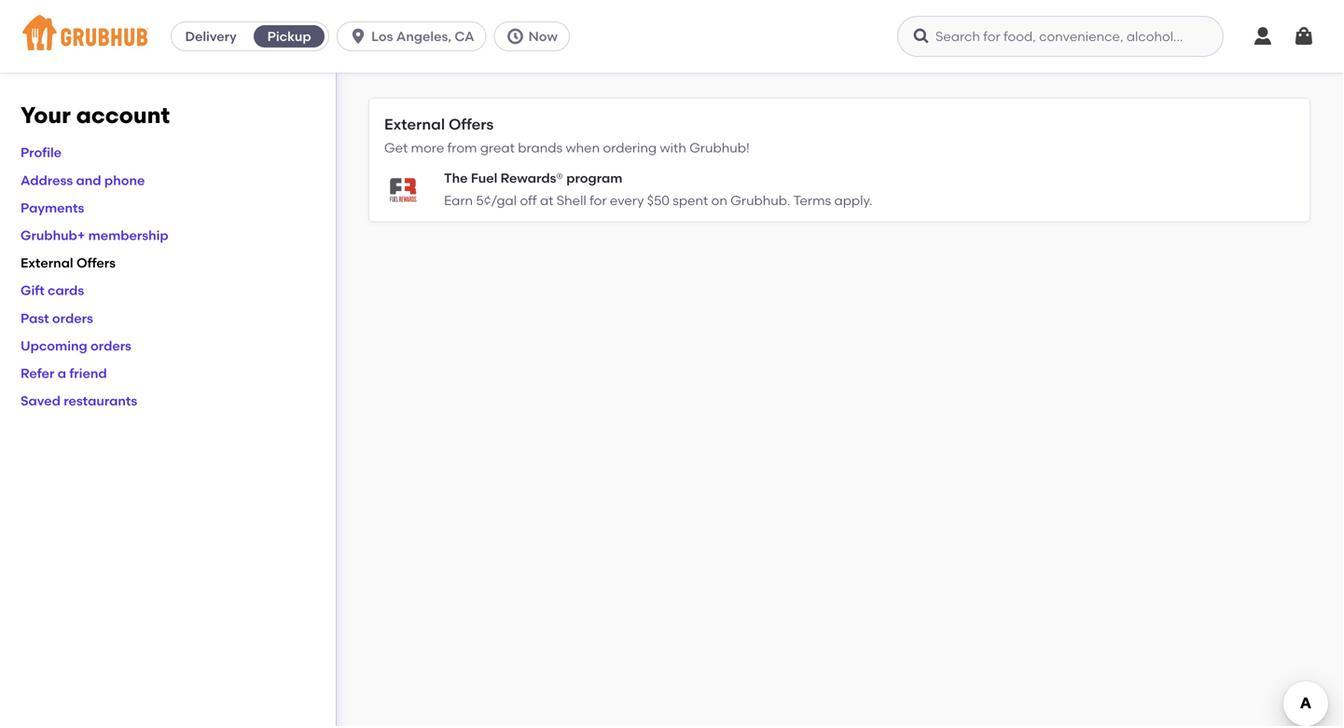 Task type: describe. For each thing, give the bounding box(es) containing it.
grubhub.
[[731, 193, 791, 209]]

at
[[540, 193, 554, 209]]

now
[[529, 28, 558, 44]]

every
[[610, 193, 644, 209]]

angeles,
[[396, 28, 451, 44]]

on
[[711, 193, 728, 209]]

upcoming orders link
[[21, 338, 131, 354]]

membership
[[88, 228, 169, 243]]

brands
[[518, 140, 563, 156]]

address
[[21, 172, 73, 188]]

grubhub!
[[690, 140, 750, 156]]

from
[[447, 140, 477, 156]]

spent
[[673, 193, 708, 209]]

payments link
[[21, 200, 84, 216]]

refer a friend link
[[21, 366, 107, 382]]

profile
[[21, 145, 62, 161]]

5¢/gal
[[476, 193, 517, 209]]

los
[[371, 28, 393, 44]]

off
[[520, 193, 537, 209]]

ca
[[455, 28, 474, 44]]

pickup button
[[250, 21, 328, 51]]

refer
[[21, 366, 54, 382]]

shell
[[557, 193, 587, 209]]

orders for past orders
[[52, 310, 93, 326]]

2 horizontal spatial svg image
[[1293, 25, 1315, 48]]

earn
[[444, 193, 473, 209]]

orders for upcoming orders
[[91, 338, 131, 354]]

upcoming
[[21, 338, 87, 354]]

2 svg image from the left
[[912, 27, 931, 46]]

apply.
[[834, 193, 873, 209]]

address and phone
[[21, 172, 145, 188]]

gift cards
[[21, 283, 84, 299]]

your
[[21, 102, 71, 129]]

grubhub+
[[21, 228, 85, 243]]

fuel
[[471, 170, 497, 186]]

1 horizontal spatial svg image
[[1252, 25, 1274, 48]]

delivery
[[185, 28, 237, 44]]

now button
[[494, 21, 577, 51]]

program
[[566, 170, 623, 186]]

grubhub+ membership
[[21, 228, 169, 243]]

upcoming orders
[[21, 338, 131, 354]]



Task type: vqa. For each thing, say whether or not it's contained in the screenshot.
Suggest a new catering restaurant for Grubhub BUTTON
no



Task type: locate. For each thing, give the bounding box(es) containing it.
orders
[[52, 310, 93, 326], [91, 338, 131, 354]]

external up more
[[384, 115, 445, 133]]

gift
[[21, 283, 44, 299]]

0 vertical spatial orders
[[52, 310, 93, 326]]

past orders
[[21, 310, 93, 326]]

0 horizontal spatial external
[[21, 255, 73, 271]]

delivery button
[[172, 21, 250, 51]]

external offers link
[[21, 255, 116, 271]]

1 vertical spatial external
[[21, 255, 73, 271]]

external up gift cards
[[21, 255, 73, 271]]

account
[[76, 102, 170, 129]]

1 horizontal spatial offers
[[449, 115, 494, 133]]

svg image inside los angeles, ca button
[[349, 27, 368, 46]]

offers for external offers get more from great brands when ordering with grubhub!
[[449, 115, 494, 133]]

$50
[[647, 193, 670, 209]]

and
[[76, 172, 101, 188]]

offers inside the external offers get more from great brands when ordering with grubhub!
[[449, 115, 494, 133]]

ordering
[[603, 140, 657, 156]]

1 svg image from the left
[[506, 27, 525, 46]]

los angeles, ca
[[371, 28, 474, 44]]

1 horizontal spatial external
[[384, 115, 445, 133]]

pickup
[[267, 28, 311, 44]]

external offers get more from great brands when ordering with grubhub!
[[384, 115, 750, 156]]

payments
[[21, 200, 84, 216]]

offers down grubhub+ membership 'link'
[[76, 255, 116, 271]]

offers up from on the top of the page
[[449, 115, 494, 133]]

0 vertical spatial offers
[[449, 115, 494, 133]]

friend
[[69, 366, 107, 382]]

orders up friend
[[91, 338, 131, 354]]

1 vertical spatial orders
[[91, 338, 131, 354]]

great
[[480, 140, 515, 156]]

external inside the external offers get more from great brands when ordering with grubhub!
[[384, 115, 445, 133]]

restaurants
[[64, 393, 137, 409]]

gift cards link
[[21, 283, 84, 299]]

rewards®
[[501, 170, 563, 186]]

with
[[660, 140, 686, 156]]

address and phone link
[[21, 172, 145, 188]]

get
[[384, 140, 408, 156]]

0 vertical spatial external
[[384, 115, 445, 133]]

past
[[21, 310, 49, 326]]

1 horizontal spatial svg image
[[912, 27, 931, 46]]

svg image
[[1252, 25, 1274, 48], [1293, 25, 1315, 48], [349, 27, 368, 46]]

more
[[411, 140, 444, 156]]

past orders link
[[21, 310, 93, 326]]

profile link
[[21, 145, 62, 161]]

the fuel rewards® program partnership image image
[[384, 171, 422, 208]]

the
[[444, 170, 468, 186]]

cards
[[48, 283, 84, 299]]

0 horizontal spatial svg image
[[506, 27, 525, 46]]

phone
[[104, 172, 145, 188]]

1 vertical spatial offers
[[76, 255, 116, 271]]

external offers
[[21, 255, 116, 271]]

offers for external offers
[[76, 255, 116, 271]]

saved
[[21, 393, 61, 409]]

your account
[[21, 102, 170, 129]]

svg image
[[506, 27, 525, 46], [912, 27, 931, 46]]

grubhub+ membership link
[[21, 228, 169, 243]]

los angeles, ca button
[[337, 21, 494, 51]]

external
[[384, 115, 445, 133], [21, 255, 73, 271]]

external for external offers get more from great brands when ordering with grubhub!
[[384, 115, 445, 133]]

saved restaurants link
[[21, 393, 137, 409]]

the fuel rewards® program earn 5¢/gal off at shell for every $50 spent on grubhub. terms apply.
[[444, 170, 873, 209]]

refer a friend
[[21, 366, 107, 382]]

saved restaurants
[[21, 393, 137, 409]]

0 horizontal spatial offers
[[76, 255, 116, 271]]

0 horizontal spatial svg image
[[349, 27, 368, 46]]

offers
[[449, 115, 494, 133], [76, 255, 116, 271]]

for
[[590, 193, 607, 209]]

external for external offers
[[21, 255, 73, 271]]

when
[[566, 140, 600, 156]]

main navigation navigation
[[0, 0, 1343, 73]]

Search for food, convenience, alcohol... search field
[[897, 16, 1224, 57]]

a
[[58, 366, 66, 382]]

svg image inside now button
[[506, 27, 525, 46]]

terms
[[793, 193, 831, 209]]

orders up upcoming orders link on the left top of page
[[52, 310, 93, 326]]



